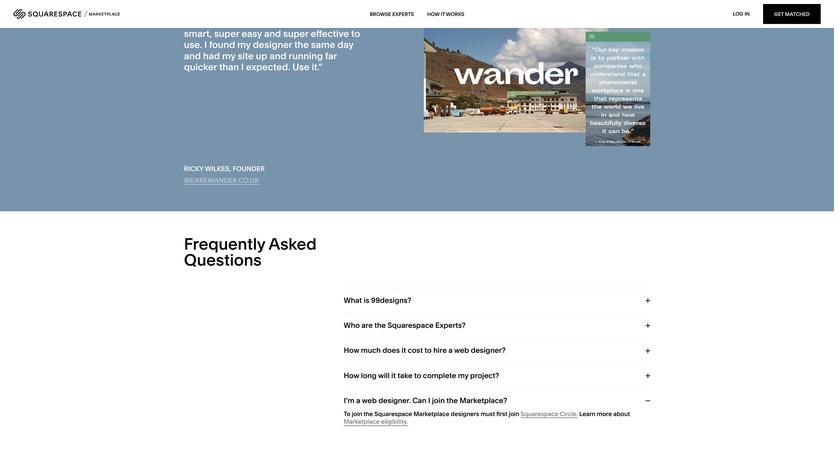 Task type: locate. For each thing, give the bounding box(es) containing it.
works
[[446, 11, 465, 17]]

log
[[733, 11, 744, 17]]

browse
[[370, 11, 391, 17]]

1 vertical spatial a
[[356, 396, 361, 405]]

i
[[204, 39, 207, 50], [241, 61, 244, 73], [428, 396, 431, 405]]

to
[[351, 28, 360, 39], [425, 346, 432, 355], [414, 371, 422, 380]]

i right use.
[[204, 39, 207, 50]]

than
[[219, 61, 239, 73]]

2 horizontal spatial marketplace
[[414, 410, 450, 418]]

web right hire
[[454, 346, 469, 355]]

the right are on the left of the page
[[375, 321, 386, 330]]

my left project?
[[458, 371, 469, 380]]

1 vertical spatial to
[[425, 346, 432, 355]]

1 vertical spatial how
[[344, 346, 360, 355]]

designer
[[253, 39, 292, 50]]

0 horizontal spatial to
[[351, 28, 360, 39]]

and right up
[[270, 50, 287, 62]]

squarespace up the eligibility.
[[375, 410, 412, 418]]

experts?
[[436, 321, 466, 330]]

99designs?
[[371, 296, 412, 305]]

squarespace left circle.
[[521, 410, 559, 418]]

1 horizontal spatial i
[[241, 61, 244, 73]]

wearewander.co.uk
[[184, 176, 259, 184]]

join
[[432, 396, 445, 405], [352, 410, 363, 418], [509, 410, 520, 418]]

designer.
[[379, 396, 411, 405]]

take
[[398, 371, 413, 380]]

1 vertical spatial web
[[362, 396, 377, 405]]

2 vertical spatial i
[[428, 396, 431, 405]]

frequently
[[184, 234, 265, 254]]

the
[[294, 39, 309, 50], [375, 321, 386, 330], [447, 396, 458, 405], [364, 410, 373, 418]]

a
[[449, 346, 453, 355], [356, 396, 361, 405]]

0 horizontal spatial my
[[222, 50, 236, 62]]

0 horizontal spatial web
[[362, 396, 377, 405]]

use
[[293, 61, 310, 73]]

2 vertical spatial to
[[414, 371, 422, 380]]

will
[[378, 371, 390, 380]]

marketplace down i'm a web designer. can i join the marketplace?
[[414, 410, 450, 418]]

0 vertical spatial marketplace
[[249, 17, 304, 28]]

2 vertical spatial marketplace
[[344, 418, 380, 426]]

1 vertical spatial i
[[241, 61, 244, 73]]

my inside button
[[458, 371, 469, 380]]

i'm a web designer. can i join the marketplace?
[[344, 396, 507, 405]]

squarespace up cost
[[388, 321, 434, 330]]

how left it
[[427, 11, 440, 17]]

my
[[237, 39, 251, 50], [222, 50, 236, 62], [458, 371, 469, 380]]

i right than
[[241, 61, 244, 73]]

how it works
[[427, 11, 465, 17]]

2 horizontal spatial join
[[509, 410, 520, 418]]

"squarespace
[[184, 17, 246, 28]]

0 vertical spatial to
[[351, 28, 360, 39]]

circle.
[[560, 410, 578, 418]]

it."
[[312, 61, 322, 73]]

my left up
[[237, 39, 251, 50]]

to right take at the bottom left of the page
[[414, 371, 422, 380]]

2 horizontal spatial i
[[428, 396, 431, 405]]

how for how long will it take to complete my project?
[[344, 371, 360, 380]]

marketplace up designer
[[249, 17, 304, 28]]

it left cost
[[402, 346, 406, 355]]

how much does it cost to hire a web designer?
[[344, 346, 506, 355]]

does
[[383, 346, 400, 355]]

marketplace down to
[[344, 418, 380, 426]]

hire
[[434, 346, 447, 355]]

0 vertical spatial it
[[402, 346, 406, 355]]

1 horizontal spatial join
[[432, 396, 445, 405]]

the inside button
[[447, 396, 458, 405]]

super left 'easy'
[[214, 28, 239, 39]]

to right the effective
[[351, 28, 360, 39]]

super up day at the top left
[[326, 17, 351, 28]]

the up designers
[[447, 396, 458, 405]]

a right hire
[[449, 346, 453, 355]]

the left same
[[294, 39, 309, 50]]

i inside button
[[428, 396, 431, 405]]

how much does it cost to hire a web designer? button
[[344, 346, 650, 355]]

it
[[441, 11, 445, 17]]

0 horizontal spatial marketplace
[[249, 17, 304, 28]]

ricky
[[184, 165, 204, 173]]

must
[[481, 410, 495, 418]]

i right can in the bottom of the page
[[428, 396, 431, 405]]

my left site
[[222, 50, 236, 62]]

how inside "how it works" link
[[427, 11, 440, 17]]

to for will
[[414, 371, 422, 380]]

2 horizontal spatial to
[[425, 346, 432, 355]]

0 horizontal spatial i
[[204, 39, 207, 50]]

the up marketplace eligibility. link
[[364, 410, 373, 418]]

to for does
[[425, 346, 432, 355]]

a right i'm
[[356, 396, 361, 405]]

effective
[[311, 28, 349, 39]]

squarespace inside who are the squarespace experts? button
[[388, 321, 434, 330]]

to
[[344, 410, 351, 418]]

more
[[597, 410, 612, 418]]

marketplace
[[249, 17, 304, 28], [414, 410, 450, 418], [344, 418, 380, 426]]

join right can in the bottom of the page
[[432, 396, 445, 405]]

2 horizontal spatial my
[[458, 371, 469, 380]]

0 vertical spatial web
[[454, 346, 469, 355]]

log in link
[[733, 11, 750, 17]]

had
[[203, 50, 220, 62]]

how left much
[[344, 346, 360, 355]]

ricky wilkes, founder
[[184, 165, 265, 173]]

1 vertical spatial marketplace
[[414, 410, 450, 418]]

web
[[454, 346, 469, 355], [362, 396, 377, 405]]

2 vertical spatial how
[[344, 371, 360, 380]]

was
[[306, 17, 324, 28]]

how inside 'how long will it take to complete my project?' button
[[344, 371, 360, 380]]

squarespace circle. link
[[521, 410, 578, 419]]

1 horizontal spatial web
[[454, 346, 469, 355]]

how left long
[[344, 371, 360, 380]]

1 horizontal spatial to
[[414, 371, 422, 380]]

1 vertical spatial it
[[392, 371, 396, 380]]

how inside how much does it cost to hire a web designer? button
[[344, 346, 360, 355]]

far
[[325, 50, 337, 62]]

super up running
[[283, 28, 309, 39]]

quicker
[[184, 61, 217, 73]]

web right i'm
[[362, 396, 377, 405]]

it right the will
[[392, 371, 396, 380]]

it
[[402, 346, 406, 355], [392, 371, 396, 380]]

to left hire
[[425, 346, 432, 355]]

join right to
[[352, 410, 363, 418]]

0 horizontal spatial it
[[392, 371, 396, 380]]

super
[[326, 17, 351, 28], [214, 28, 239, 39], [283, 28, 309, 39]]

what
[[344, 296, 362, 305]]

1 horizontal spatial a
[[449, 346, 453, 355]]

the inside button
[[375, 321, 386, 330]]

0 vertical spatial how
[[427, 11, 440, 17]]

it for will
[[392, 371, 396, 380]]

to inside the "squarespace marketplace was super smart, super easy and super effective to use. i found my designer the same day and had my site up and running far quicker than i expected. use it."
[[351, 28, 360, 39]]

and
[[264, 28, 281, 39], [184, 50, 201, 62], [270, 50, 287, 62]]

1 horizontal spatial it
[[402, 346, 406, 355]]

squarespace
[[388, 321, 434, 330], [375, 410, 412, 418], [521, 410, 559, 418]]

how
[[427, 11, 440, 17], [344, 346, 360, 355], [344, 371, 360, 380]]

join right first
[[509, 410, 520, 418]]

can
[[413, 396, 427, 405]]

0 horizontal spatial a
[[356, 396, 361, 405]]

1 horizontal spatial my
[[237, 39, 251, 50]]

matched
[[785, 11, 810, 17]]



Task type: describe. For each thing, give the bounding box(es) containing it.
how for how it works
[[427, 11, 440, 17]]

found
[[209, 39, 235, 50]]

i'm a web designer. can i join the marketplace? button
[[344, 396, 650, 406]]

who are the squarespace experts?
[[344, 321, 466, 330]]

long
[[361, 371, 377, 380]]

experts
[[393, 11, 414, 17]]

the inside the "squarespace marketplace was super smart, super easy and super effective to use. i found my designer the same day and had my site up and running far quicker than i expected. use it."
[[294, 39, 309, 50]]

site
[[238, 50, 254, 62]]

0 vertical spatial a
[[449, 346, 453, 355]]

running
[[289, 50, 323, 62]]

join inside button
[[432, 396, 445, 405]]

learn
[[580, 410, 596, 418]]

eligibility.
[[381, 418, 408, 426]]

and left had
[[184, 50, 201, 62]]

wilkes,
[[205, 165, 231, 173]]

same
[[311, 39, 335, 50]]

is
[[364, 296, 370, 305]]

0 horizontal spatial join
[[352, 410, 363, 418]]

and right 'easy'
[[264, 28, 281, 39]]

1 horizontal spatial marketplace
[[344, 418, 380, 426]]

marketplace?
[[460, 396, 507, 405]]

asked
[[269, 234, 317, 254]]

i'm
[[344, 396, 355, 405]]

in
[[745, 11, 750, 17]]

first
[[497, 410, 508, 418]]

project?
[[470, 371, 499, 380]]

what is 99designs?
[[344, 296, 412, 305]]

how it works link
[[427, 4, 465, 24]]

who are the squarespace experts? button
[[344, 321, 650, 330]]

how for how much does it cost to hire a web designer?
[[344, 346, 360, 355]]

it for does
[[402, 346, 406, 355]]

0 vertical spatial i
[[204, 39, 207, 50]]

how long will it take to complete my project?
[[344, 371, 499, 380]]

designers
[[451, 410, 480, 418]]

day
[[338, 39, 354, 50]]

get matched link
[[764, 4, 821, 24]]

0 horizontal spatial super
[[214, 28, 239, 39]]

browse experts link
[[370, 4, 414, 24]]

designer?
[[471, 346, 506, 355]]

get matched
[[775, 11, 810, 17]]

1 horizontal spatial super
[[283, 28, 309, 39]]

the inside to join the squarespace marketplace designers must first join squarespace circle. learn more about marketplace eligibility.
[[364, 410, 373, 418]]

2 horizontal spatial super
[[326, 17, 351, 28]]

marketplace eligibility. link
[[344, 418, 408, 426]]

up
[[256, 50, 268, 62]]

cost
[[408, 346, 423, 355]]

smart,
[[184, 28, 212, 39]]

frequently asked questions
[[184, 234, 317, 270]]

wearewander.co.uk link
[[184, 176, 259, 184]]

are
[[362, 321, 373, 330]]

marketplace inside the "squarespace marketplace was super smart, super easy and super effective to use. i found my designer the same day and had my site up and running far quicker than i expected. use it."
[[249, 17, 304, 28]]

what is 99designs? button
[[344, 296, 650, 305]]

log in
[[733, 11, 750, 17]]

use.
[[184, 39, 202, 50]]

complete
[[423, 371, 457, 380]]

"squarespace marketplace was super smart, super easy and super effective to use. i found my designer the same day and had my site up and running far quicker than i expected. use it."
[[184, 17, 360, 73]]

expected.
[[246, 61, 290, 73]]

squarespace marketplace image
[[13, 9, 120, 19]]

to join the squarespace marketplace designers must first join squarespace circle. learn more about marketplace eligibility.
[[344, 410, 630, 426]]

questions
[[184, 250, 262, 270]]

browse experts
[[370, 11, 414, 17]]

squarespace for experts?
[[388, 321, 434, 330]]

how long will it take to complete my project? button
[[344, 371, 650, 380]]

about
[[614, 410, 630, 418]]

easy
[[242, 28, 262, 39]]

founder
[[233, 165, 265, 173]]

much
[[361, 346, 381, 355]]

who
[[344, 321, 360, 330]]

get
[[775, 11, 784, 17]]

squarespace for marketplace
[[375, 410, 412, 418]]



Task type: vqa. For each thing, say whether or not it's contained in the screenshot.
code
no



